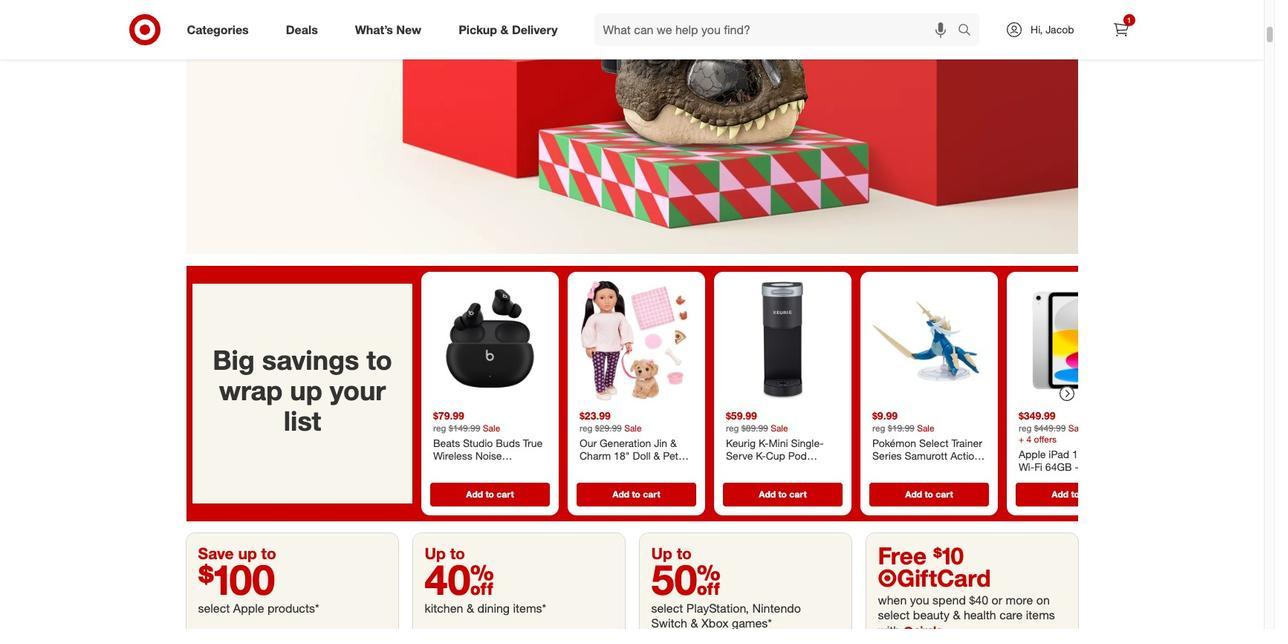 Task type: vqa. For each thing, say whether or not it's contained in the screenshot.


Task type: describe. For each thing, give the bounding box(es) containing it.
add for coffee
[[759, 489, 776, 500]]

switch
[[651, 616, 687, 630]]

$9.99 reg $19.99 sale pokémon select trainer series samurott action figure (target exclusive)
[[872, 410, 985, 476]]

sale for mini
[[770, 423, 788, 434]]

studio
[[463, 437, 493, 450]]

1
[[1127, 16, 1131, 25]]

our generation jin & charm 18" doll & pet set image
[[573, 278, 699, 404]]

or
[[992, 593, 1003, 608]]

add to cart button for exclusive)
[[869, 483, 989, 507]]

add for exclusive)
[[905, 489, 922, 500]]

$449.99
[[1034, 423, 1066, 434]]

generation)
[[1042, 474, 1095, 487]]

kitchen & dining items*
[[425, 601, 546, 616]]

what's new
[[355, 22, 422, 37]]

select for select playstation, nintendo switch & xbox games*
[[651, 601, 683, 616]]

new
[[396, 22, 422, 37]]

big
[[212, 344, 254, 376]]

fi
[[1034, 461, 1042, 474]]

& left dining on the left bottom of the page
[[467, 601, 474, 616]]

on
[[1037, 593, 1050, 608]]

select
[[919, 437, 948, 450]]

up for 40
[[425, 544, 446, 563]]

black inside $59.99 reg $89.99 sale keurig k-mini single- serve k-cup pod coffee maker - black
[[798, 463, 824, 476]]

bluetooth
[[485, 463, 530, 476]]

up inside big savings to wrap up your list
[[290, 375, 322, 407]]

(target
[[904, 463, 936, 476]]

to up kitchen
[[450, 544, 465, 563]]

1 vertical spatial up
[[238, 544, 257, 563]]

mini
[[768, 437, 788, 450]]

add for pet
[[612, 489, 629, 500]]

apple inside the $349.99 reg $449.99 sale + 4 offers apple ipad 10.9-inch wi-fi 64gb - (2022, 10th generation) - silver
[[1019, 448, 1046, 461]]

free $10 ¬giftcard
[[878, 542, 991, 592]]

$349.99
[[1019, 410, 1056, 422]]

- inside $59.99 reg $89.99 sale keurig k-mini single- serve k-cup pod coffee maker - black
[[791, 463, 795, 476]]

$23.99
[[579, 410, 610, 422]]

reg for $59.99
[[726, 423, 739, 434]]

4
[[1026, 434, 1031, 445]]

$23.99 reg $29.99 sale our generation jin & charm 18" doll & pet set
[[579, 410, 678, 476]]

select apple products*
[[198, 601, 319, 616]]

offers
[[1034, 434, 1056, 445]]

serve
[[726, 450, 753, 463]]

search
[[951, 23, 987, 38]]

& right jin
[[670, 437, 677, 450]]

wi-
[[1019, 461, 1034, 474]]

carousel region
[[186, 266, 1144, 534]]

sale for buds
[[483, 423, 500, 434]]

add to cart button for coffee
[[723, 483, 842, 507]]

to up playstation,
[[677, 544, 692, 563]]

$19.99
[[888, 423, 914, 434]]

$59.99 reg $89.99 sale keurig k-mini single- serve k-cup pod coffee maker - black
[[726, 410, 824, 476]]

search button
[[951, 13, 987, 49]]

care
[[1000, 608, 1023, 623]]

to inside big savings to wrap up your list
[[366, 344, 392, 376]]

select inside when you spend $40 or more on select beauty & health care items with
[[878, 608, 910, 623]]

pickup
[[459, 22, 497, 37]]

add to cart button for earbuds
[[430, 483, 550, 507]]

jin
[[654, 437, 667, 450]]

products*
[[268, 601, 319, 616]]

charm
[[579, 450, 611, 463]]

- down the 10.9-
[[1075, 461, 1079, 474]]

games*
[[732, 616, 772, 630]]

samurott
[[904, 450, 947, 463]]

$59.99
[[726, 410, 757, 422]]

pet
[[663, 450, 678, 463]]

categories link
[[174, 13, 267, 46]]

with
[[878, 624, 900, 630]]

reg for $9.99
[[872, 423, 885, 434]]

keurig
[[726, 437, 756, 450]]

beats studio buds true wireless noise cancelling bluetooth earbuds - black image
[[427, 278, 553, 404]]

save
[[198, 544, 234, 563]]

up to for 50
[[651, 544, 692, 563]]

(2022,
[[1082, 461, 1111, 474]]

toys*
[[275, 14, 315, 37]]

delivery
[[512, 22, 558, 37]]

jacob
[[1046, 23, 1074, 36]]

pickup & delivery
[[459, 22, 558, 37]]

figure
[[872, 463, 901, 476]]

$349.99 reg $449.99 sale + 4 offers apple ipad 10.9-inch wi-fi 64gb - (2022, 10th generation) - silver
[[1019, 410, 1130, 487]]

health
[[964, 608, 996, 623]]

& inside select playstation, nintendo switch & xbox games*
[[691, 616, 698, 630]]

series
[[872, 450, 902, 463]]

40
[[425, 554, 494, 605]]

beauty
[[913, 608, 950, 623]]

$100
[[198, 554, 275, 605]]

sale for jin
[[624, 423, 641, 434]]

1 vertical spatial k-
[[756, 450, 766, 463]]

¬giftcard
[[878, 564, 991, 592]]

wireless
[[433, 450, 472, 463]]

hi,
[[1031, 23, 1043, 36]]

& right pickup
[[501, 22, 509, 37]]

dining
[[477, 601, 510, 616]]

black inside $79.99 reg $149.99 sale beats studio buds true wireless noise cancelling bluetooth earbuds - black
[[482, 476, 508, 489]]

cancelling
[[433, 463, 482, 476]]

categories
[[187, 22, 249, 37]]

generation
[[599, 437, 651, 450]]

1 link
[[1105, 13, 1138, 46]]

maker
[[760, 463, 788, 476]]

add to cart button for fi
[[1016, 483, 1135, 507]]

buds
[[496, 437, 520, 450]]

10th
[[1019, 474, 1039, 487]]

up for 50
[[651, 544, 673, 563]]

pokémon select trainer series samurott action figure (target exclusive) image
[[866, 278, 992, 404]]

$149.99
[[448, 423, 480, 434]]

reg for $23.99
[[579, 423, 592, 434]]

10.9-
[[1072, 448, 1096, 461]]

when
[[878, 593, 907, 608]]



Task type: locate. For each thing, give the bounding box(es) containing it.
5 sale from the left
[[1068, 423, 1086, 434]]

0 vertical spatial k-
[[758, 437, 768, 450]]

0 horizontal spatial up
[[425, 544, 446, 563]]

action
[[950, 450, 980, 463]]

pickup & delivery link
[[446, 13, 576, 46]]

sale
[[483, 423, 500, 434], [624, 423, 641, 434], [770, 423, 788, 434], [917, 423, 934, 434], [1068, 423, 1086, 434]]

items*
[[513, 601, 546, 616]]

add down (target
[[905, 489, 922, 500]]

more
[[1006, 593, 1033, 608]]

select
[[222, 14, 270, 37], [198, 601, 230, 616], [651, 601, 683, 616], [878, 608, 910, 623]]

sale up "studio"
[[483, 423, 500, 434]]

beats
[[433, 437, 460, 450]]

save up to
[[198, 544, 276, 563]]

1 add to cart from the left
[[466, 489, 514, 500]]

add
[[466, 489, 483, 500], [612, 489, 629, 500], [759, 489, 776, 500], [905, 489, 922, 500], [1052, 489, 1068, 500]]

keurig k-mini single-serve k-cup pod coffee maker - black image
[[720, 278, 845, 404]]

3 reg from the left
[[726, 423, 739, 434]]

free
[[878, 542, 927, 570]]

0 vertical spatial up
[[290, 375, 322, 407]]

cart for inch
[[1082, 489, 1099, 500]]

select for select toys*
[[222, 14, 270, 37]]

& left health
[[953, 608, 961, 623]]

kitchen
[[425, 601, 463, 616]]

select for select apple products*
[[198, 601, 230, 616]]

sale up select
[[917, 423, 934, 434]]

deals
[[286, 22, 318, 37]]

apple ipad 10.9-inch wi-fi 64gb - (2022, 10th generation) - silver image
[[1013, 278, 1138, 404]]

0 horizontal spatial up to
[[425, 544, 465, 563]]

to right savings on the left bottom of page
[[366, 344, 392, 376]]

what's
[[355, 22, 393, 37]]

1 horizontal spatial up to
[[651, 544, 692, 563]]

list
[[283, 406, 321, 438]]

3 add to cart button from the left
[[723, 483, 842, 507]]

reg inside $59.99 reg $89.99 sale keurig k-mini single- serve k-cup pod coffee maker - black
[[726, 423, 739, 434]]

reg inside the $349.99 reg $449.99 sale + 4 offers apple ipad 10.9-inch wi-fi 64gb - (2022, 10th generation) - silver
[[1019, 423, 1032, 434]]

up left your
[[290, 375, 322, 407]]

add to cart down generation)
[[1052, 489, 1099, 500]]

up right save at the left bottom of the page
[[238, 544, 257, 563]]

to down generation)
[[1071, 489, 1079, 500]]

coffee
[[726, 463, 757, 476]]

&
[[501, 22, 509, 37], [670, 437, 677, 450], [653, 450, 660, 463], [467, 601, 474, 616], [953, 608, 961, 623], [691, 616, 698, 630]]

xbox
[[702, 616, 729, 630]]

select left xbox
[[651, 601, 683, 616]]

$10
[[933, 542, 964, 570]]

add to cart for earbuds
[[466, 489, 514, 500]]

4 sale from the left
[[917, 423, 934, 434]]

- down (2022,
[[1097, 474, 1102, 487]]

reg inside $79.99 reg $149.99 sale beats studio buds true wireless noise cancelling bluetooth earbuds - black
[[433, 423, 446, 434]]

cart down pod
[[789, 489, 807, 500]]

5 add from the left
[[1052, 489, 1068, 500]]

$29.99
[[595, 423, 622, 434]]

up to for 40
[[425, 544, 465, 563]]

up to up kitchen
[[425, 544, 465, 563]]

What can we help you find? suggestions appear below search field
[[594, 13, 962, 46]]

select toys* link
[[186, 0, 1078, 254]]

& down jin
[[653, 450, 660, 463]]

$40
[[969, 593, 989, 608]]

apple left products*
[[233, 601, 264, 616]]

reg up our
[[579, 423, 592, 434]]

trainer
[[951, 437, 982, 450]]

to
[[366, 344, 392, 376], [485, 489, 494, 500], [632, 489, 640, 500], [778, 489, 787, 500], [925, 489, 933, 500], [1071, 489, 1079, 500], [261, 544, 276, 563], [450, 544, 465, 563], [677, 544, 692, 563]]

4 add from the left
[[905, 489, 922, 500]]

1 horizontal spatial apple
[[1019, 448, 1046, 461]]

- down cancelling on the left
[[475, 476, 479, 489]]

& left xbox
[[691, 616, 698, 630]]

sale up mini
[[770, 423, 788, 434]]

1 up to from the left
[[425, 544, 465, 563]]

3 cart from the left
[[789, 489, 807, 500]]

set
[[579, 463, 595, 476]]

- down pod
[[791, 463, 795, 476]]

silver
[[1104, 474, 1130, 487]]

1 horizontal spatial up
[[651, 544, 673, 563]]

+
[[1019, 434, 1024, 445]]

deals link
[[273, 13, 336, 46]]

add to cart for coffee
[[759, 489, 807, 500]]

2 cart from the left
[[643, 489, 660, 500]]

0 vertical spatial black
[[798, 463, 824, 476]]

4 add to cart from the left
[[905, 489, 953, 500]]

add to cart button down (target
[[869, 483, 989, 507]]

up up switch
[[651, 544, 673, 563]]

nintendo
[[752, 601, 801, 616]]

sale inside $79.99 reg $149.99 sale beats studio buds true wireless noise cancelling bluetooth earbuds - black
[[483, 423, 500, 434]]

1 up from the left
[[425, 544, 446, 563]]

to down maker
[[778, 489, 787, 500]]

4 add to cart button from the left
[[869, 483, 989, 507]]

add to cart button down doll
[[576, 483, 696, 507]]

1 horizontal spatial up
[[290, 375, 322, 407]]

select left 'toys*'
[[222, 14, 270, 37]]

select toys*
[[222, 14, 315, 37]]

add for fi
[[1052, 489, 1068, 500]]

add down generation)
[[1052, 489, 1068, 500]]

4 reg from the left
[[872, 423, 885, 434]]

to down (target
[[925, 489, 933, 500]]

hi, jacob
[[1031, 23, 1074, 36]]

64gb
[[1045, 461, 1072, 474]]

$89.99
[[741, 423, 768, 434]]

when you spend $40 or more on select beauty & health care items with
[[878, 593, 1055, 630]]

k- up maker
[[756, 450, 766, 463]]

k- down $89.99
[[758, 437, 768, 450]]

sale inside $59.99 reg $89.99 sale keurig k-mini single- serve k-cup pod coffee maker - black
[[770, 423, 788, 434]]

cup
[[766, 450, 785, 463]]

1 vertical spatial apple
[[233, 601, 264, 616]]

reg down $9.99
[[872, 423, 885, 434]]

2 sale from the left
[[624, 423, 641, 434]]

& inside when you spend $40 or more on select beauty & health care items with
[[953, 608, 961, 623]]

cart
[[496, 489, 514, 500], [643, 489, 660, 500], [789, 489, 807, 500], [936, 489, 953, 500], [1082, 489, 1099, 500]]

add to cart down maker
[[759, 489, 807, 500]]

sale inside the $349.99 reg $449.99 sale + 4 offers apple ipad 10.9-inch wi-fi 64gb - (2022, 10th generation) - silver
[[1068, 423, 1086, 434]]

18"
[[614, 450, 630, 463]]

1 vertical spatial black
[[482, 476, 508, 489]]

reg inside $23.99 reg $29.99 sale our generation jin & charm 18" doll & pet set
[[579, 423, 592, 434]]

5 add to cart from the left
[[1052, 489, 1099, 500]]

add to cart button down bluetooth
[[430, 483, 550, 507]]

to down doll
[[632, 489, 640, 500]]

3 add from the left
[[759, 489, 776, 500]]

reg for $349.99
[[1019, 423, 1032, 434]]

2 up to from the left
[[651, 544, 692, 563]]

up
[[425, 544, 446, 563], [651, 544, 673, 563]]

select down save at the left bottom of the page
[[198, 601, 230, 616]]

cart down doll
[[643, 489, 660, 500]]

$79.99 reg $149.99 sale beats studio buds true wireless noise cancelling bluetooth earbuds - black
[[433, 410, 542, 489]]

add to cart button for pet
[[576, 483, 696, 507]]

add down "18""
[[612, 489, 629, 500]]

add to cart button down 64gb
[[1016, 483, 1135, 507]]

reg for $79.99
[[433, 423, 446, 434]]

sale for trainer
[[917, 423, 934, 434]]

add for earbuds
[[466, 489, 483, 500]]

add to cart down (target
[[905, 489, 953, 500]]

exclusive)
[[938, 463, 985, 476]]

earbuds
[[433, 476, 472, 489]]

5 cart from the left
[[1082, 489, 1099, 500]]

sale up 'generation'
[[624, 423, 641, 434]]

reg down $79.99
[[433, 423, 446, 434]]

add to cart down bluetooth
[[466, 489, 514, 500]]

sale up the 10.9-
[[1068, 423, 1086, 434]]

add to cart button
[[430, 483, 550, 507], [576, 483, 696, 507], [723, 483, 842, 507], [869, 483, 989, 507], [1016, 483, 1135, 507]]

black down bluetooth
[[482, 476, 508, 489]]

you
[[910, 593, 929, 608]]

cart down bluetooth
[[496, 489, 514, 500]]

big savings to wrap up your list
[[212, 344, 392, 438]]

$79.99
[[433, 410, 464, 422]]

0 horizontal spatial black
[[482, 476, 508, 489]]

0 vertical spatial apple
[[1019, 448, 1046, 461]]

1 cart from the left
[[496, 489, 514, 500]]

5 add to cart button from the left
[[1016, 483, 1135, 507]]

select inside select playstation, nintendo switch & xbox games*
[[651, 601, 683, 616]]

5 reg from the left
[[1019, 423, 1032, 434]]

add to cart for pet
[[612, 489, 660, 500]]

cart for doll
[[643, 489, 660, 500]]

cart for cancelling
[[496, 489, 514, 500]]

noise
[[475, 450, 502, 463]]

add down earbuds
[[466, 489, 483, 500]]

up to up switch
[[651, 544, 692, 563]]

add to cart for fi
[[1052, 489, 1099, 500]]

savings
[[262, 344, 359, 376]]

spend
[[933, 593, 966, 608]]

add to cart button down maker
[[723, 483, 842, 507]]

add to cart down doll
[[612, 489, 660, 500]]

1 horizontal spatial black
[[798, 463, 824, 476]]

50
[[651, 554, 721, 605]]

add down maker
[[759, 489, 776, 500]]

reg inside $9.99 reg $19.99 sale pokémon select trainer series samurott action figure (target exclusive)
[[872, 423, 885, 434]]

1 reg from the left
[[433, 423, 446, 434]]

1 add from the left
[[466, 489, 483, 500]]

black down pod
[[798, 463, 824, 476]]

2 reg from the left
[[579, 423, 592, 434]]

cart down exclusive)
[[936, 489, 953, 500]]

sale inside $9.99 reg $19.99 sale pokémon select trainer series samurott action figure (target exclusive)
[[917, 423, 934, 434]]

to right save at the left bottom of the page
[[261, 544, 276, 563]]

true
[[523, 437, 542, 450]]

cart for figure
[[936, 489, 953, 500]]

reg down $59.99
[[726, 423, 739, 434]]

items
[[1026, 608, 1055, 623]]

pod
[[788, 450, 807, 463]]

3 add to cart from the left
[[759, 489, 807, 500]]

select up with
[[878, 608, 910, 623]]

0 horizontal spatial up
[[238, 544, 257, 563]]

2 add to cart from the left
[[612, 489, 660, 500]]

apple up wi-
[[1019, 448, 1046, 461]]

3 sale from the left
[[770, 423, 788, 434]]

your
[[329, 375, 386, 407]]

reg
[[433, 423, 446, 434], [579, 423, 592, 434], [726, 423, 739, 434], [872, 423, 885, 434], [1019, 423, 1032, 434]]

add to cart for exclusive)
[[905, 489, 953, 500]]

1 add to cart button from the left
[[430, 483, 550, 507]]

cart down generation)
[[1082, 489, 1099, 500]]

our
[[579, 437, 597, 450]]

0 horizontal spatial apple
[[233, 601, 264, 616]]

4 cart from the left
[[936, 489, 953, 500]]

$9.99
[[872, 410, 898, 422]]

2 add to cart button from the left
[[576, 483, 696, 507]]

2 add from the left
[[612, 489, 629, 500]]

up up kitchen
[[425, 544, 446, 563]]

2 up from the left
[[651, 544, 673, 563]]

sale inside $23.99 reg $29.99 sale our generation jin & charm 18" doll & pet set
[[624, 423, 641, 434]]

to down bluetooth
[[485, 489, 494, 500]]

cart for cup
[[789, 489, 807, 500]]

- inside $79.99 reg $149.99 sale beats studio buds true wireless noise cancelling bluetooth earbuds - black
[[475, 476, 479, 489]]

sale for offers
[[1068, 423, 1086, 434]]

reg down $349.99
[[1019, 423, 1032, 434]]

1 sale from the left
[[483, 423, 500, 434]]

doll
[[633, 450, 650, 463]]



